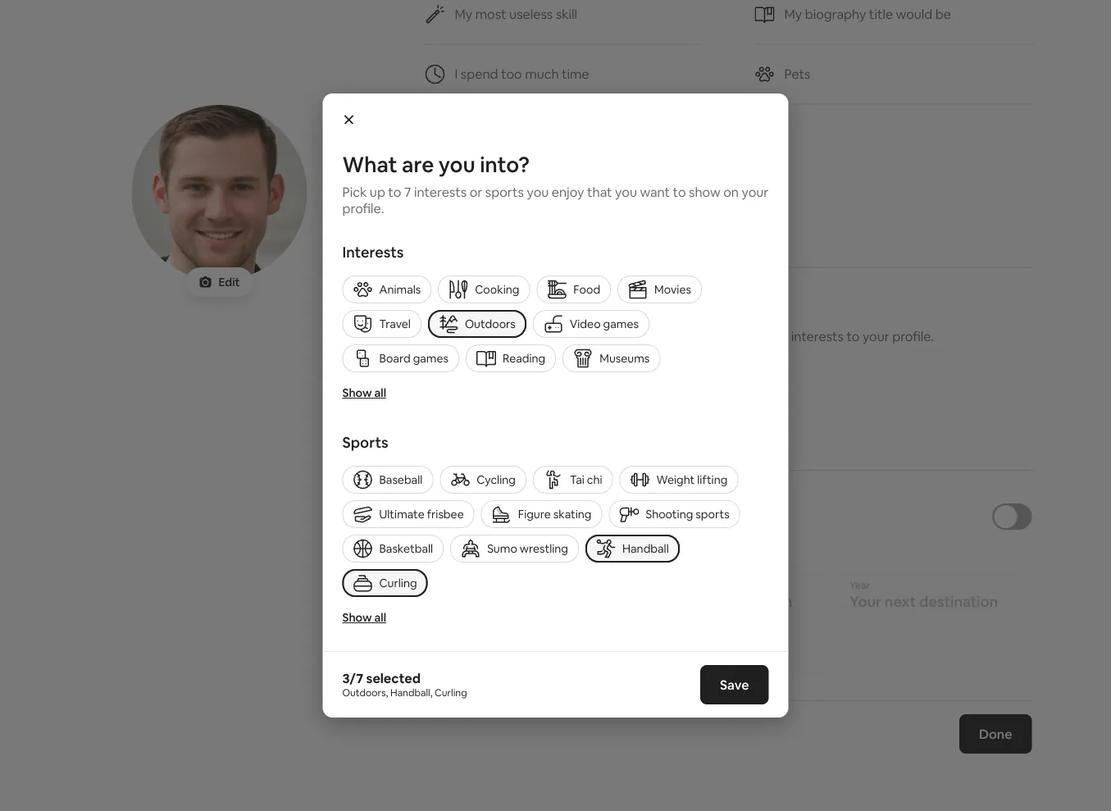Task type: vqa. For each thing, say whether or not it's contained in the screenshot.
I within button
yes



Task type: locate. For each thing, give the bounding box(es) containing it.
interests
[[343, 243, 404, 262]]

0 vertical spatial curling
[[380, 576, 417, 591]]

all
[[375, 386, 387, 400], [375, 611, 387, 625]]

your for next
[[644, 593, 676, 612]]

show all for interests
[[343, 386, 387, 400]]

shooting sports
[[646, 507, 730, 522]]

your down year
[[850, 593, 882, 612]]

3/7
[[343, 670, 364, 687]]

your inside the what are you into? pick up to 7 interests or sports you enjoy that you want to show on your profile.
[[742, 183, 769, 200]]

0 vertical spatial show
[[343, 386, 372, 400]]

basketball
[[380, 542, 433, 556]]

1 horizontal spatial curling
[[435, 687, 467, 700]]

show down curling button
[[343, 611, 372, 625]]

1 horizontal spatial your
[[863, 328, 890, 345]]

what inside the what are you into? pick up to 7 interests or sports you enjoy that you want to show on your profile.
[[343, 151, 398, 178]]

show
[[343, 386, 372, 400], [426, 529, 454, 543], [343, 611, 372, 625]]

my left the biography
[[785, 6, 803, 23]]

figure skating
[[518, 507, 592, 522]]

cooking button
[[438, 276, 530, 304]]

2 my from the left
[[785, 6, 803, 23]]

board
[[380, 351, 411, 366]]

1 show all button from the top
[[336, 379, 393, 407]]

1 vertical spatial sports
[[696, 507, 730, 522]]

be
[[936, 6, 952, 23]]

other
[[587, 328, 620, 345]]

sports down into? at the top of the page
[[486, 183, 524, 200]]

i for i like to garden the yard and trim the trees.
[[426, 183, 429, 200]]

tai chi
[[570, 473, 603, 487]]

0 horizontal spatial games
[[413, 351, 449, 366]]

the right "trim"
[[623, 183, 643, 200]]

animals
[[380, 282, 421, 297]]

done button
[[960, 715, 1033, 754]]

0 horizontal spatial your
[[742, 183, 769, 200]]

up
[[370, 183, 386, 200]]

basketball button
[[343, 535, 444, 563]]

interests right 7
[[414, 183, 467, 200]]

your for past
[[426, 503, 464, 526]]

interests
[[414, 183, 467, 200], [792, 328, 844, 345]]

2 horizontal spatial your
[[850, 593, 882, 612]]

what
[[343, 151, 398, 178], [426, 300, 472, 323]]

1 horizontal spatial destination
[[920, 593, 998, 612]]

0 vertical spatial interests
[[414, 183, 467, 200]]

garden
[[470, 183, 513, 200]]

video games button
[[533, 310, 650, 338]]

7
[[404, 183, 412, 200]]

you right that
[[616, 183, 638, 200]]

show all button down curling button
[[336, 604, 393, 632]]

1 vertical spatial interests
[[792, 328, 844, 345]]

i left the spend
[[455, 66, 458, 82]]

the down frisbee
[[457, 529, 475, 543]]

1 vertical spatial and
[[666, 328, 689, 345]]

ultimate
[[380, 507, 425, 522]]

spend
[[461, 66, 499, 82]]

1 horizontal spatial games
[[604, 317, 639, 332]]

show inside your past trips show the destinations i've traveled to.
[[426, 529, 454, 543]]

1 vertical spatial show
[[426, 529, 454, 543]]

1 vertical spatial curling
[[435, 687, 467, 700]]

1 all from the top
[[375, 386, 387, 400]]

show for sports
[[343, 611, 372, 625]]

show down frisbee
[[426, 529, 454, 543]]

handball
[[623, 542, 669, 556]]

games up the museums
[[604, 317, 639, 332]]

your inside your past trips show the destinations i've traveled to.
[[426, 503, 464, 526]]

curling inside 3/7 selected outdoors, handball, curling
[[435, 687, 467, 700]]

0 horizontal spatial my
[[455, 6, 473, 23]]

1 horizontal spatial sports
[[696, 507, 730, 522]]

your down handball
[[644, 593, 676, 612]]

the for trips
[[457, 529, 475, 543]]

show all button
[[336, 379, 393, 407], [336, 604, 393, 632]]

find
[[426, 328, 451, 345]]

sumo wrestling
[[488, 542, 569, 556]]

0 horizontal spatial next
[[679, 593, 711, 612]]

2 show all from the top
[[343, 611, 387, 625]]

1 horizontal spatial i
[[455, 66, 458, 82]]

1 vertical spatial games
[[413, 351, 449, 366]]

i for i spend too much time
[[455, 66, 458, 82]]

trim
[[595, 183, 620, 200]]

0 vertical spatial i
[[455, 66, 458, 82]]

1 horizontal spatial next
[[885, 593, 916, 612]]

lifting
[[698, 473, 728, 487]]

profile.
[[343, 200, 384, 217], [893, 328, 935, 345]]

selected
[[366, 670, 421, 687]]

all down curling button
[[375, 611, 387, 625]]

i inside button
[[455, 66, 458, 82]]

and left "trim"
[[569, 183, 592, 200]]

1 vertical spatial profile.
[[893, 328, 935, 345]]

my left most
[[455, 6, 473, 23]]

interests right adding
[[792, 328, 844, 345]]

adding
[[747, 328, 789, 345]]

1 horizontal spatial profile.
[[893, 328, 935, 345]]

the inside your past trips show the destinations i've traveled to.
[[457, 529, 475, 543]]

to inside what you're into find common ground with other guests and hosts by adding interests to your profile.
[[847, 328, 860, 345]]

0 vertical spatial show all button
[[336, 379, 393, 407]]

curling down basketball button
[[380, 576, 417, 591]]

0 vertical spatial all
[[375, 386, 387, 400]]

show up sports on the left bottom
[[343, 386, 372, 400]]

0 vertical spatial games
[[604, 317, 639, 332]]

1 horizontal spatial and
[[666, 328, 689, 345]]

pets button
[[755, 45, 1033, 105]]

1 vertical spatial your
[[863, 328, 890, 345]]

what up up
[[343, 151, 398, 178]]

curling inside curling button
[[380, 576, 417, 591]]

2 next from the left
[[885, 593, 916, 612]]

your
[[426, 503, 464, 526], [644, 593, 676, 612], [850, 593, 882, 612]]

outdoors,
[[343, 687, 388, 700]]

1 vertical spatial show all button
[[336, 604, 393, 632]]

the
[[516, 183, 537, 200], [623, 183, 643, 200], [457, 529, 475, 543]]

you
[[495, 136, 533, 163], [439, 151, 476, 178], [527, 183, 549, 200], [616, 183, 638, 200]]

food
[[574, 282, 601, 297]]

destination inside year your next destination
[[920, 593, 998, 612]]

all down board at the top left
[[375, 386, 387, 400]]

reading button
[[466, 345, 557, 373]]

0 horizontal spatial destination
[[714, 593, 793, 612]]

curling
[[380, 576, 417, 591], [435, 687, 467, 700]]

2 all from the top
[[375, 611, 387, 625]]

sports inside the what are you into? pick up to 7 interests or sports you enjoy that you want to show on your profile.
[[486, 183, 524, 200]]

i left the like
[[426, 183, 429, 200]]

sports
[[486, 183, 524, 200], [696, 507, 730, 522]]

0 vertical spatial what
[[343, 151, 398, 178]]

outdoors button
[[428, 310, 527, 338]]

2 show all button from the top
[[336, 604, 393, 632]]

show all button down board at the top left
[[336, 379, 393, 407]]

0 vertical spatial your
[[742, 183, 769, 200]]

curling right the handball,
[[435, 687, 467, 700]]

destination
[[714, 593, 793, 612], [920, 593, 998, 612]]

1 vertical spatial what
[[426, 300, 472, 323]]

your left past
[[426, 503, 464, 526]]

chi
[[587, 473, 603, 487]]

0 vertical spatial and
[[569, 183, 592, 200]]

games down find
[[413, 351, 449, 366]]

by
[[729, 328, 744, 345]]

1 vertical spatial show all
[[343, 611, 387, 625]]

and left hosts
[[666, 328, 689, 345]]

the left the 'yard'
[[516, 183, 537, 200]]

on
[[724, 183, 739, 200]]

save button
[[701, 666, 769, 705]]

1 my from the left
[[455, 6, 473, 23]]

into
[[533, 300, 566, 323]]

cycling
[[477, 473, 516, 487]]

all for sports
[[375, 611, 387, 625]]

1 horizontal spatial your
[[644, 593, 676, 612]]

what inside what you're into find common ground with other guests and hosts by adding interests to your profile.
[[426, 300, 472, 323]]

1 show all from the top
[[343, 386, 387, 400]]

i spend too much time
[[455, 66, 590, 82]]

2 horizontal spatial the
[[623, 183, 643, 200]]

0 horizontal spatial curling
[[380, 576, 417, 591]]

skating
[[554, 507, 592, 522]]

curling button
[[343, 570, 428, 597]]

1 horizontal spatial what
[[426, 300, 472, 323]]

show all down curling button
[[343, 611, 387, 625]]

0 horizontal spatial your
[[426, 503, 464, 526]]

0 horizontal spatial what
[[343, 151, 398, 178]]

to
[[454, 183, 468, 200], [388, 183, 402, 200], [673, 183, 687, 200], [847, 328, 860, 345]]

your
[[742, 183, 769, 200], [863, 328, 890, 345]]

0 horizontal spatial i
[[426, 183, 429, 200]]

would
[[897, 6, 933, 23]]

what up find
[[426, 300, 472, 323]]

0 horizontal spatial sports
[[486, 183, 524, 200]]

edit
[[219, 275, 240, 290]]

games for video games
[[604, 317, 639, 332]]

1 horizontal spatial the
[[516, 183, 537, 200]]

0 horizontal spatial the
[[457, 529, 475, 543]]

what are you into? dialog
[[323, 94, 789, 718]]

0 vertical spatial show all
[[343, 386, 387, 400]]

0 vertical spatial profile.
[[343, 200, 384, 217]]

show all down board at the top left
[[343, 386, 387, 400]]

baseball button
[[343, 466, 434, 494]]

video games
[[570, 317, 639, 332]]

into?
[[480, 151, 530, 178]]

weight
[[657, 473, 695, 487]]

animals button
[[343, 276, 432, 304]]

1 horizontal spatial my
[[785, 6, 803, 23]]

your past trips show the destinations i've traveled to.
[[426, 503, 625, 543]]

pets
[[785, 66, 811, 82]]

1 vertical spatial i
[[426, 183, 429, 200]]

my for my most useless skill
[[455, 6, 473, 23]]

1 vertical spatial all
[[375, 611, 387, 625]]

movies
[[655, 282, 692, 297]]

0 vertical spatial sports
[[486, 183, 524, 200]]

travel button
[[343, 310, 422, 338]]

interests inside the what are you into? pick up to 7 interests or sports you enjoy that you want to show on your profile.
[[414, 183, 467, 200]]

2 destination from the left
[[920, 593, 998, 612]]

0 horizontal spatial and
[[569, 183, 592, 200]]

sports down lifting
[[696, 507, 730, 522]]

games for board games
[[413, 351, 449, 366]]

sumo
[[488, 542, 518, 556]]

0 horizontal spatial interests
[[414, 183, 467, 200]]

2 vertical spatial show
[[343, 611, 372, 625]]

0 horizontal spatial profile.
[[343, 200, 384, 217]]

1 horizontal spatial interests
[[792, 328, 844, 345]]

i like to garden the yard and trim the trees.
[[426, 183, 680, 200]]



Task type: describe. For each thing, give the bounding box(es) containing it.
enjoy
[[552, 183, 585, 200]]

want
[[640, 183, 671, 200]]

museums button
[[563, 345, 661, 373]]

ultimate frisbee button
[[343, 501, 475, 528]]

biography
[[806, 6, 867, 23]]

show for interests
[[343, 386, 372, 400]]

your inside what you're into find common ground with other guests and hosts by adding interests to your profile.
[[863, 328, 890, 345]]

what are you into? pick up to 7 interests or sports you enjoy that you want to show on your profile.
[[343, 151, 769, 217]]

cooking
[[475, 282, 520, 297]]

too
[[501, 66, 523, 82]]

reading
[[503, 351, 546, 366]]

frisbee
[[427, 507, 464, 522]]

movies button
[[618, 276, 702, 304]]

past
[[468, 503, 506, 526]]

board games
[[380, 351, 449, 366]]

my biography title would be button
[[755, 0, 1033, 45]]

show all button for sports
[[336, 604, 393, 632]]

what for what you're into
[[426, 300, 472, 323]]

show all for sports
[[343, 611, 387, 625]]

about you
[[426, 136, 533, 163]]

common
[[454, 328, 508, 345]]

much
[[525, 66, 559, 82]]

useless
[[510, 6, 553, 23]]

yard
[[540, 183, 566, 200]]

weight lifting button
[[620, 466, 739, 494]]

year
[[850, 579, 871, 592]]

about
[[426, 136, 491, 163]]

that
[[588, 183, 613, 200]]

edit button
[[186, 268, 253, 297]]

the for to
[[516, 183, 537, 200]]

baseball
[[380, 473, 423, 487]]

1 destination from the left
[[714, 593, 793, 612]]

video
[[570, 317, 601, 332]]

my most useless skill
[[455, 6, 578, 23]]

3/7 selected outdoors, handball, curling
[[343, 670, 467, 700]]

show all button for interests
[[336, 379, 393, 407]]

done
[[980, 726, 1013, 743]]

ultimate frisbee
[[380, 507, 464, 522]]

skill
[[556, 6, 578, 23]]

show
[[689, 183, 721, 200]]

outdoors
[[465, 317, 516, 332]]

guests
[[623, 328, 663, 345]]

you up the like
[[439, 151, 476, 178]]

destinations
[[477, 529, 542, 543]]

tai chi button
[[533, 466, 614, 494]]

title
[[870, 6, 894, 23]]

what for what are you into?
[[343, 151, 398, 178]]

like
[[432, 183, 452, 200]]

next inside year your next destination
[[885, 593, 916, 612]]

food button
[[537, 276, 611, 304]]

year your next destination
[[850, 579, 998, 612]]

you're
[[476, 300, 529, 323]]

profile. inside what you're into find common ground with other guests and hosts by adding interests to your profile.
[[893, 328, 935, 345]]

i've
[[545, 529, 563, 543]]

1 next from the left
[[679, 593, 711, 612]]

trees.
[[646, 183, 680, 200]]

cycling button
[[440, 466, 527, 494]]

and inside what you're into find common ground with other guests and hosts by adding interests to your profile.
[[666, 328, 689, 345]]

interests inside what you're into find common ground with other guests and hosts by adding interests to your profile.
[[792, 328, 844, 345]]

profile. inside the what are you into? pick up to 7 interests or sports you enjoy that you want to show on your profile.
[[343, 200, 384, 217]]

weight lifting
[[657, 473, 728, 487]]

i spend too much time button
[[426, 45, 703, 105]]

most
[[476, 6, 507, 23]]

traveled
[[565, 529, 609, 543]]

travel
[[380, 317, 411, 332]]

my biography title would be
[[785, 6, 952, 23]]

your next destination
[[644, 593, 793, 612]]

you left 'enjoy'
[[527, 183, 549, 200]]

board games button
[[343, 345, 460, 373]]

what you're into find common ground with other guests and hosts by adding interests to your profile.
[[426, 300, 935, 345]]

my most useless skill button
[[426, 0, 703, 45]]

hosts
[[692, 328, 726, 345]]

trips
[[510, 503, 549, 526]]

my for my biography title would be
[[785, 6, 803, 23]]

are
[[402, 151, 434, 178]]

museums
[[600, 351, 650, 366]]

sumo wrestling button
[[451, 535, 579, 563]]

your inside year your next destination
[[850, 593, 882, 612]]

save
[[721, 677, 750, 693]]

wrestling
[[520, 542, 569, 556]]

or
[[470, 183, 483, 200]]

sports inside shooting sports button
[[696, 507, 730, 522]]

with
[[558, 328, 584, 345]]

handball button
[[586, 535, 680, 563]]

you up garden on the left
[[495, 136, 533, 163]]

handball,
[[391, 687, 433, 700]]

all for interests
[[375, 386, 387, 400]]

ground
[[511, 328, 555, 345]]



